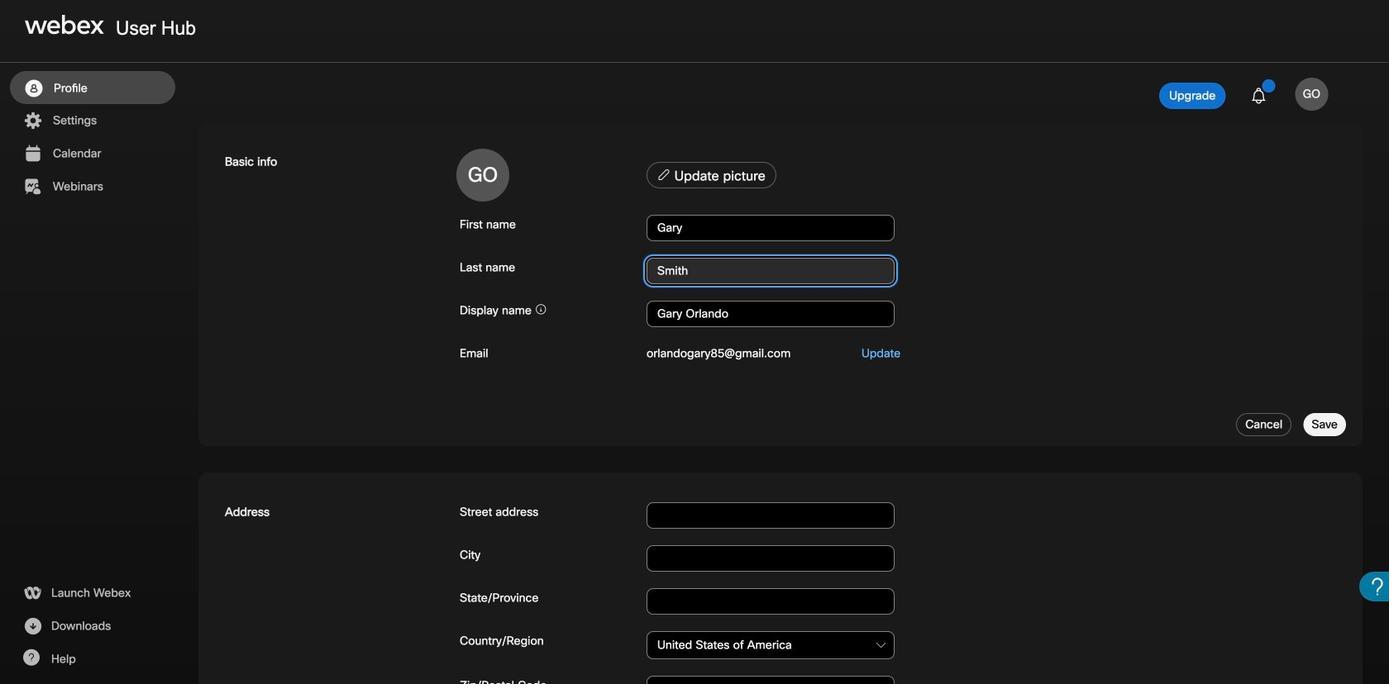 Task type: locate. For each thing, give the bounding box(es) containing it.
None text field
[[647, 215, 895, 241], [647, 258, 895, 284], [647, 301, 895, 327], [647, 503, 895, 529], [647, 546, 895, 572], [647, 215, 895, 241], [647, 258, 895, 284], [647, 301, 895, 327], [647, 503, 895, 529], [647, 546, 895, 572]]

mds webex helix filled image
[[22, 584, 42, 604]]

mds webinar_filled image
[[22, 177, 43, 197]]

ng help active image
[[22, 650, 40, 666]]

mds settings_filled image
[[22, 111, 43, 131]]

mds meetings_filled image
[[22, 144, 43, 164]]

None text field
[[647, 589, 895, 615], [647, 632, 895, 660], [647, 589, 895, 615], [647, 632, 895, 660]]



Task type: describe. For each thing, give the bounding box(es) containing it.
cisco webex image
[[25, 15, 104, 35]]

mds content download_filled image
[[22, 617, 43, 637]]

mds people circle_filled image
[[23, 79, 44, 98]]

mds edit_bold image
[[657, 168, 671, 181]]

change profile picture element
[[643, 162, 1336, 194]]



Task type: vqa. For each thing, say whether or not it's contained in the screenshot.
mds webinar_filled icon
yes



